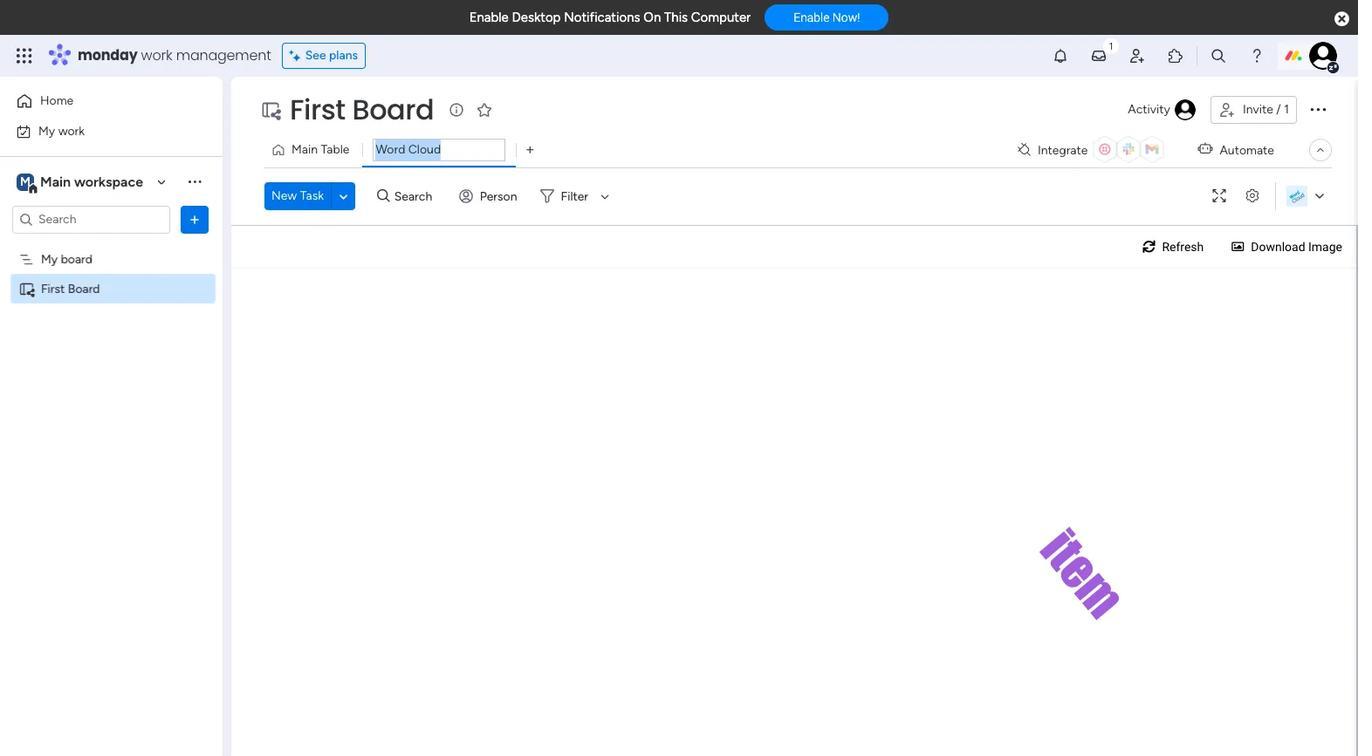 Task type: describe. For each thing, give the bounding box(es) containing it.
dapulse integrations image
[[1018, 144, 1031, 157]]

m
[[20, 174, 30, 189]]

first board inside list box
[[41, 281, 100, 296]]

invite
[[1243, 102, 1273, 117]]

1 vertical spatial first
[[41, 281, 65, 296]]

invite / 1 button
[[1211, 96, 1297, 124]]

invite members image
[[1129, 47, 1146, 65]]

notifications
[[564, 10, 640, 25]]

enable now!
[[794, 11, 860, 25]]

v2 search image
[[377, 187, 390, 206]]

1 vertical spatial options image
[[186, 211, 203, 228]]

select product image
[[16, 47, 33, 65]]

home
[[40, 93, 73, 108]]

integrate
[[1038, 143, 1088, 158]]

new
[[271, 189, 297, 203]]

home button
[[10, 87, 188, 115]]

list box containing my board
[[0, 241, 223, 539]]

work for monday
[[141, 45, 172, 65]]

my for my board
[[41, 252, 58, 267]]

computer
[[691, 10, 751, 25]]

see
[[305, 48, 326, 63]]

workspace options image
[[186, 173, 203, 190]]

inbox image
[[1090, 47, 1108, 65]]

table
[[321, 142, 349, 157]]

open full screen image
[[1205, 190, 1233, 203]]

help image
[[1248, 47, 1266, 65]]

plans
[[329, 48, 358, 63]]

new task
[[271, 189, 324, 203]]

1
[[1284, 102, 1289, 117]]

see plans
[[305, 48, 358, 63]]

apps image
[[1167, 47, 1184, 65]]

add to favorites image
[[476, 101, 493, 118]]

shareable board image
[[260, 100, 281, 120]]

Search in workspace field
[[37, 209, 146, 230]]

activity button
[[1121, 96, 1204, 124]]

0 vertical spatial first board
[[290, 90, 434, 129]]

1 horizontal spatial options image
[[1307, 98, 1328, 119]]

enable now! button
[[765, 5, 889, 31]]

0 vertical spatial board
[[352, 90, 434, 129]]

person
[[480, 189, 517, 204]]

First Board field
[[285, 90, 438, 129]]

workspace
[[74, 173, 143, 190]]



Task type: vqa. For each thing, say whether or not it's contained in the screenshot.
the Main in the Workspace selection element
yes



Task type: locate. For each thing, give the bounding box(es) containing it.
first board up table
[[290, 90, 434, 129]]

filter
[[561, 189, 588, 204]]

0 horizontal spatial first
[[41, 281, 65, 296]]

main for main workspace
[[40, 173, 71, 190]]

1 vertical spatial first board
[[41, 281, 100, 296]]

main workspace
[[40, 173, 143, 190]]

person button
[[452, 182, 528, 210]]

1 vertical spatial main
[[40, 173, 71, 190]]

board
[[352, 90, 434, 129], [68, 281, 100, 296]]

arrow down image
[[594, 186, 615, 207]]

jacob simon image
[[1309, 42, 1337, 70]]

desktop
[[512, 10, 561, 25]]

main inside main table button
[[292, 142, 318, 157]]

None field
[[373, 139, 506, 161]]

my for my work
[[38, 124, 55, 138]]

new task button
[[264, 182, 331, 210]]

workspace selection element
[[17, 172, 146, 194]]

task
[[300, 189, 324, 203]]

main inside workspace selection element
[[40, 173, 71, 190]]

options image down workspace options icon
[[186, 211, 203, 228]]

list box
[[0, 241, 223, 539]]

automate
[[1220, 143, 1274, 158]]

1 horizontal spatial first board
[[290, 90, 434, 129]]

0 vertical spatial work
[[141, 45, 172, 65]]

my work
[[38, 124, 85, 138]]

activity
[[1128, 102, 1170, 117]]

notifications image
[[1052, 47, 1069, 65]]

my work button
[[10, 117, 188, 145]]

Search field
[[390, 184, 442, 209]]

enable desktop notifications on this computer
[[469, 10, 751, 25]]

main right workspace "image"
[[40, 173, 71, 190]]

on
[[643, 10, 661, 25]]

settings image
[[1239, 190, 1266, 203]]

filter button
[[533, 182, 615, 210]]

main table button
[[264, 136, 363, 164]]

/
[[1276, 102, 1281, 117]]

board left show board description image
[[352, 90, 434, 129]]

options image right 1
[[1307, 98, 1328, 119]]

first board down "my board"
[[41, 281, 100, 296]]

management
[[176, 45, 271, 65]]

0 horizontal spatial first board
[[41, 281, 100, 296]]

enable for enable now!
[[794, 11, 830, 25]]

0 vertical spatial options image
[[1307, 98, 1328, 119]]

0 horizontal spatial board
[[68, 281, 100, 296]]

1 horizontal spatial enable
[[794, 11, 830, 25]]

invite / 1
[[1243, 102, 1289, 117]]

enable left desktop
[[469, 10, 509, 25]]

workspace image
[[17, 172, 34, 192]]

work for my
[[58, 124, 85, 138]]

enable inside button
[[794, 11, 830, 25]]

0 vertical spatial my
[[38, 124, 55, 138]]

add view image
[[527, 144, 534, 157]]

work inside button
[[58, 124, 85, 138]]

main for main table
[[292, 142, 318, 157]]

dapulse close image
[[1335, 10, 1349, 28]]

enable for enable desktop notifications on this computer
[[469, 10, 509, 25]]

monday work management
[[78, 45, 271, 65]]

show board description image
[[446, 101, 467, 119]]

first up main table
[[290, 90, 345, 129]]

0 vertical spatial first
[[290, 90, 345, 129]]

my down home
[[38, 124, 55, 138]]

option
[[0, 244, 223, 247]]

0 horizontal spatial work
[[58, 124, 85, 138]]

first right shareable board icon
[[41, 281, 65, 296]]

autopilot image
[[1198, 138, 1213, 160]]

my left board
[[41, 252, 58, 267]]

options image
[[1307, 98, 1328, 119], [186, 211, 203, 228]]

0 horizontal spatial enable
[[469, 10, 509, 25]]

work down home
[[58, 124, 85, 138]]

board
[[61, 252, 93, 267]]

this
[[664, 10, 688, 25]]

work
[[141, 45, 172, 65], [58, 124, 85, 138]]

first
[[290, 90, 345, 129], [41, 281, 65, 296]]

my
[[38, 124, 55, 138], [41, 252, 58, 267]]

1 horizontal spatial work
[[141, 45, 172, 65]]

now!
[[833, 11, 860, 25]]

collapse board header image
[[1314, 143, 1328, 157]]

see plans button
[[282, 43, 366, 69]]

0 vertical spatial main
[[292, 142, 318, 157]]

monday
[[78, 45, 138, 65]]

1 horizontal spatial main
[[292, 142, 318, 157]]

first board
[[290, 90, 434, 129], [41, 281, 100, 296]]

shareable board image
[[18, 281, 35, 297]]

0 horizontal spatial main
[[40, 173, 71, 190]]

main table
[[292, 142, 349, 157]]

1 vertical spatial board
[[68, 281, 100, 296]]

enable
[[469, 10, 509, 25], [794, 11, 830, 25]]

main
[[292, 142, 318, 157], [40, 173, 71, 190]]

board down board
[[68, 281, 100, 296]]

enable left now!
[[794, 11, 830, 25]]

main left table
[[292, 142, 318, 157]]

1 vertical spatial my
[[41, 252, 58, 267]]

0 horizontal spatial options image
[[186, 211, 203, 228]]

1 image
[[1103, 36, 1119, 55]]

work right "monday"
[[141, 45, 172, 65]]

search everything image
[[1210, 47, 1227, 65]]

1 horizontal spatial first
[[290, 90, 345, 129]]

angle down image
[[339, 190, 348, 203]]

1 vertical spatial work
[[58, 124, 85, 138]]

1 horizontal spatial board
[[352, 90, 434, 129]]

my board
[[41, 252, 93, 267]]

my inside my work button
[[38, 124, 55, 138]]



